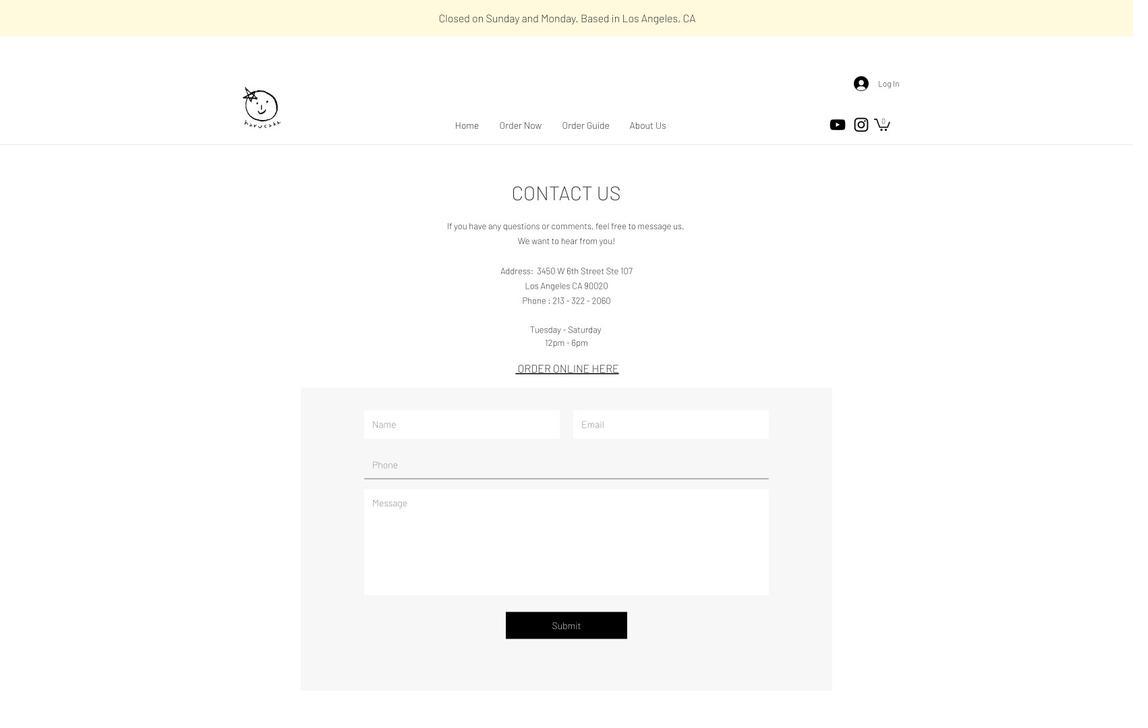 Task type: describe. For each thing, give the bounding box(es) containing it.
Name text field
[[364, 411, 560, 439]]

social bar element
[[828, 115, 871, 134]]

하루로고 파이널3_edited.png image
[[236, 75, 286, 142]]

Message text field
[[364, 490, 769, 595]]

instagram image
[[852, 115, 871, 134]]



Task type: locate. For each thing, give the bounding box(es) containing it.
Phone telephone field
[[364, 451, 769, 479]]

youtube image
[[828, 115, 847, 134]]

Email email field
[[573, 411, 769, 439]]



Task type: vqa. For each thing, say whether or not it's contained in the screenshot.
Email email field
yes



